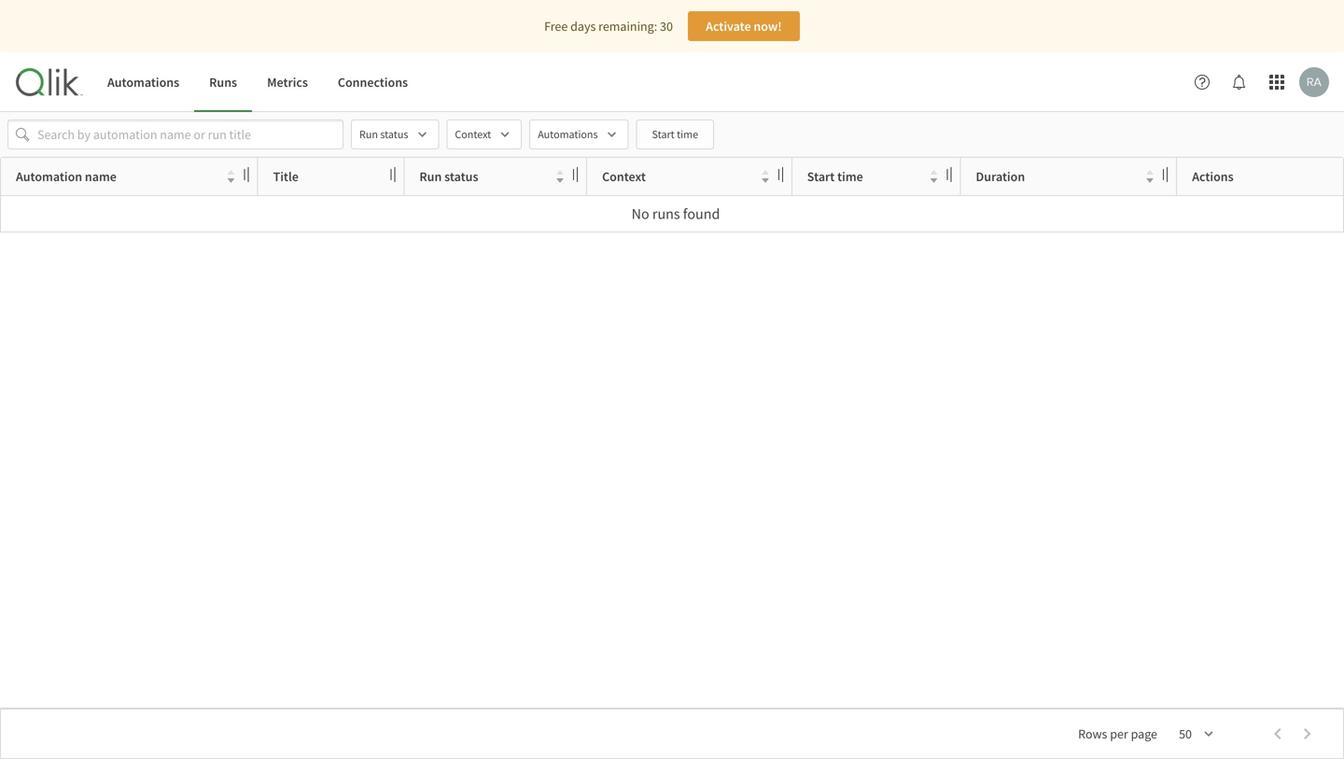 Task type: locate. For each thing, give the bounding box(es) containing it.
0 horizontal spatial automations
[[107, 74, 179, 90]]

page
[[1131, 725, 1158, 742]]

automations right the context popup button
[[538, 127, 598, 141]]

0 horizontal spatial time
[[677, 127, 698, 141]]

1 vertical spatial run
[[420, 168, 442, 185]]

run
[[359, 127, 378, 141], [420, 168, 442, 185]]

0 horizontal spatial start time
[[652, 127, 698, 141]]

1 horizontal spatial start
[[807, 168, 835, 185]]

1 vertical spatial status
[[445, 168, 479, 185]]

1 vertical spatial run status
[[420, 168, 479, 185]]

duration
[[976, 168, 1025, 185]]

30
[[660, 18, 673, 35]]

0 horizontal spatial context
[[455, 127, 491, 141]]

time
[[677, 127, 698, 141], [838, 168, 863, 185]]

automations
[[107, 74, 179, 90], [538, 127, 598, 141]]

context up no
[[602, 168, 646, 185]]

context right 'run status' dropdown button at the top left of the page
[[455, 127, 491, 141]]

per
[[1110, 725, 1129, 742]]

automations up search by automation name or run title text field
[[107, 74, 179, 90]]

ruby anderson image
[[1300, 67, 1330, 97]]

0 vertical spatial run
[[359, 127, 378, 141]]

run status
[[359, 127, 408, 141], [420, 168, 479, 185]]

1 vertical spatial time
[[838, 168, 863, 185]]

1 horizontal spatial run status
[[420, 168, 479, 185]]

1 horizontal spatial run
[[420, 168, 442, 185]]

1 horizontal spatial start time
[[807, 168, 863, 185]]

0 vertical spatial run status
[[359, 127, 408, 141]]

0 vertical spatial start
[[652, 127, 675, 141]]

tab list containing automations
[[92, 52, 423, 112]]

0 horizontal spatial run status
[[359, 127, 408, 141]]

0 vertical spatial status
[[380, 127, 408, 141]]

status down connections button
[[380, 127, 408, 141]]

automation
[[16, 168, 82, 185]]

connections
[[338, 74, 408, 90]]

context inside popup button
[[455, 127, 491, 141]]

1 horizontal spatial status
[[445, 168, 479, 185]]

1 horizontal spatial automations
[[538, 127, 598, 141]]

run status down the context popup button
[[420, 168, 479, 185]]

start inside button
[[652, 127, 675, 141]]

run status inside 'run status' dropdown button
[[359, 127, 408, 141]]

run down 'run status' dropdown button at the top left of the page
[[420, 168, 442, 185]]

automation name
[[16, 168, 117, 185]]

1 vertical spatial automations
[[538, 127, 598, 141]]

0 horizontal spatial status
[[380, 127, 408, 141]]

context
[[455, 127, 491, 141], [602, 168, 646, 185]]

1 vertical spatial context
[[602, 168, 646, 185]]

run down connections button
[[359, 127, 378, 141]]

0 vertical spatial automations
[[107, 74, 179, 90]]

status inside dropdown button
[[380, 127, 408, 141]]

rows per page
[[1079, 725, 1158, 742]]

found
[[683, 204, 720, 223]]

1 horizontal spatial context
[[602, 168, 646, 185]]

connections button
[[323, 52, 423, 112]]

run status button
[[351, 120, 439, 149]]

status down the context popup button
[[445, 168, 479, 185]]

time inside button
[[677, 127, 698, 141]]

start
[[652, 127, 675, 141], [807, 168, 835, 185]]

run status down connections button
[[359, 127, 408, 141]]

free
[[544, 18, 568, 35]]

automations button
[[530, 120, 629, 149]]

automations inside button
[[107, 74, 179, 90]]

0 horizontal spatial start
[[652, 127, 675, 141]]

0 vertical spatial time
[[677, 127, 698, 141]]

status
[[380, 127, 408, 141], [445, 168, 479, 185]]

0 vertical spatial start time
[[652, 127, 698, 141]]

runs
[[653, 204, 680, 223]]

start time
[[652, 127, 698, 141], [807, 168, 863, 185]]

runs button
[[194, 52, 252, 112]]

0 horizontal spatial run
[[359, 127, 378, 141]]

tab list
[[92, 52, 423, 112]]

runs
[[209, 74, 237, 90]]

0 vertical spatial context
[[455, 127, 491, 141]]

1 horizontal spatial time
[[838, 168, 863, 185]]



Task type: describe. For each thing, give the bounding box(es) containing it.
Search by automation name or run title text field
[[37, 120, 314, 150]]

no runs found
[[632, 204, 720, 223]]

days
[[571, 18, 596, 35]]

remaining:
[[599, 18, 658, 35]]

now!
[[754, 18, 782, 35]]

start time inside button
[[652, 127, 698, 141]]

automations button
[[92, 52, 194, 112]]

actions
[[1193, 168, 1234, 185]]

metrics button
[[252, 52, 323, 112]]

rows
[[1079, 725, 1108, 742]]

metrics
[[267, 74, 308, 90]]

name
[[85, 168, 117, 185]]

1 vertical spatial start
[[807, 168, 835, 185]]

start time button
[[636, 120, 714, 149]]

no
[[632, 204, 650, 223]]

automations inside dropdown button
[[538, 127, 598, 141]]

context button
[[447, 120, 522, 149]]

activate now! link
[[688, 11, 800, 41]]

activate
[[706, 18, 751, 35]]

run inside dropdown button
[[359, 127, 378, 141]]

activate now!
[[706, 18, 782, 35]]

free days remaining: 30
[[544, 18, 673, 35]]

title
[[273, 168, 299, 185]]

1 vertical spatial start time
[[807, 168, 863, 185]]



Task type: vqa. For each thing, say whether or not it's contained in the screenshot.
EXPLORE THE DEMO IMAGE
no



